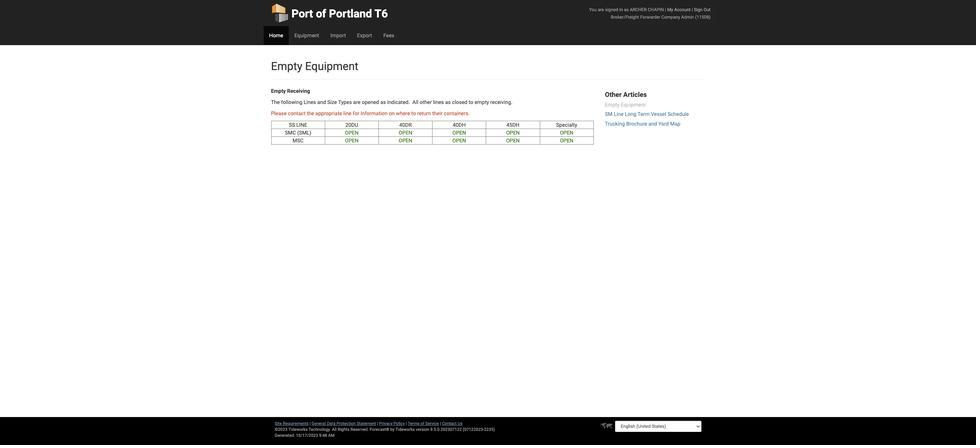 Task type: vqa. For each thing, say whether or not it's contained in the screenshot.


Task type: locate. For each thing, give the bounding box(es) containing it.
reserved.
[[351, 427, 369, 432]]

1 vertical spatial and
[[649, 121, 658, 127]]

term
[[638, 111, 650, 117]]

closed
[[452, 99, 468, 105]]

contact us link
[[442, 421, 463, 426]]

the
[[271, 99, 280, 105]]

| up forecast®
[[377, 421, 378, 426]]

sign
[[695, 7, 703, 12]]

yard
[[659, 121, 669, 127]]

and left size
[[318, 99, 326, 105]]

other
[[605, 91, 622, 98]]

1 vertical spatial are
[[353, 99, 361, 105]]

0 horizontal spatial all
[[332, 427, 337, 432]]

1 horizontal spatial all
[[413, 99, 419, 105]]

empty up empty receiving
[[271, 60, 303, 73]]

0 horizontal spatial of
[[316, 7, 326, 20]]

as
[[625, 7, 629, 12], [381, 99, 386, 105], [446, 99, 451, 105]]

protection
[[337, 421, 356, 426]]

all up am
[[332, 427, 337, 432]]

2 vertical spatial empty
[[605, 102, 620, 108]]

are right you
[[598, 7, 605, 12]]

40dr
[[400, 122, 412, 128]]

appropriate
[[316, 110, 342, 116]]

1 horizontal spatial to
[[469, 99, 474, 105]]

as right in
[[625, 7, 629, 12]]

as inside "you are signed in as archer chapin | my account | sign out broker/freight forwarder company admin (11508)"
[[625, 7, 629, 12]]

all
[[413, 99, 419, 105], [332, 427, 337, 432]]

are
[[598, 7, 605, 12], [353, 99, 361, 105]]

trucking brochure and yard map link
[[605, 121, 681, 127]]

general data protection statement link
[[312, 421, 376, 426]]

equipment down port
[[295, 32, 320, 38]]

0 vertical spatial equipment
[[295, 32, 320, 38]]

map
[[671, 121, 681, 127]]

import button
[[325, 26, 352, 45]]

are inside "you are signed in as archer chapin | my account | sign out broker/freight forwarder company admin (11508)"
[[598, 7, 605, 12]]

of up version at the left
[[421, 421, 425, 426]]

equipment down import
[[305, 60, 359, 73]]

0 vertical spatial of
[[316, 7, 326, 20]]

0 vertical spatial empty
[[271, 60, 303, 73]]

and left yard
[[649, 121, 658, 127]]

0 vertical spatial and
[[318, 99, 326, 105]]

forwarder
[[641, 15, 661, 20]]

1 vertical spatial all
[[332, 427, 337, 432]]

vessel
[[651, 111, 667, 117]]

©2023 tideworks
[[275, 427, 308, 432]]

receiving.
[[491, 99, 513, 105]]

lines
[[433, 99, 444, 105]]

to left empty
[[469, 99, 474, 105]]

msc
[[293, 138, 304, 144]]

portland
[[329, 7, 372, 20]]

1 horizontal spatial of
[[421, 421, 425, 426]]

1 vertical spatial equipment
[[305, 60, 359, 73]]

site
[[275, 421, 282, 426]]

generated:
[[275, 433, 295, 438]]

2 horizontal spatial as
[[625, 7, 629, 12]]

data
[[327, 421, 336, 426]]

and
[[318, 99, 326, 105], [649, 121, 658, 127]]

t6
[[375, 7, 388, 20]]

empty equipment
[[271, 60, 359, 73]]

equipment
[[295, 32, 320, 38], [305, 60, 359, 73], [621, 102, 646, 108]]

general
[[312, 421, 326, 426]]

terms
[[408, 421, 420, 426]]

to left 'return'
[[412, 110, 416, 116]]

on
[[389, 110, 395, 116]]

of right port
[[316, 7, 326, 20]]

import
[[331, 32, 346, 38]]

as right lines at the left top of page
[[446, 99, 451, 105]]

line
[[614, 111, 624, 117]]

site requirements | general data protection statement | privacy policy | terms of service | contact us ©2023 tideworks technology. all rights reserved. forecast® by tideworks version 9.5.0.202307122 (07122023-2235) generated: 10/17/2023 9:48 am
[[275, 421, 495, 438]]

1 vertical spatial of
[[421, 421, 425, 426]]

equipment up long
[[621, 102, 646, 108]]

0 vertical spatial to
[[469, 99, 474, 105]]

types
[[338, 99, 352, 105]]

the following lines and size types are opened as indicated.  all other lines as closed to empty receiving.
[[271, 99, 513, 105]]

receiving
[[287, 88, 310, 94]]

smc (sml)
[[285, 130, 312, 136]]

empty up the in the top left of the page
[[271, 88, 286, 94]]

by
[[391, 427, 395, 432]]

to
[[469, 99, 474, 105], [412, 110, 416, 116]]

home button
[[264, 26, 289, 45]]

open
[[345, 130, 359, 136], [399, 130, 413, 136], [453, 130, 466, 136], [507, 130, 520, 136], [560, 130, 574, 136], [345, 138, 359, 144], [399, 138, 413, 144], [453, 138, 466, 144], [507, 138, 520, 144], [560, 138, 574, 144]]

am
[[328, 433, 335, 438]]

statement
[[357, 421, 376, 426]]

trucking
[[605, 121, 625, 127]]

20du
[[346, 122, 358, 128]]

you
[[590, 7, 597, 12]]

|
[[666, 7, 667, 12], [692, 7, 693, 12], [310, 421, 311, 426], [377, 421, 378, 426], [406, 421, 407, 426], [440, 421, 441, 426]]

1 horizontal spatial and
[[649, 121, 658, 127]]

information
[[361, 110, 388, 116]]

2 vertical spatial equipment
[[621, 102, 646, 108]]

lines
[[304, 99, 316, 105]]

all inside the site requirements | general data protection statement | privacy policy | terms of service | contact us ©2023 tideworks technology. all rights reserved. forecast® by tideworks version 9.5.0.202307122 (07122023-2235) generated: 10/17/2023 9:48 am
[[332, 427, 337, 432]]

fees button
[[378, 26, 400, 45]]

equipment inside other articles empty equipment sm line long term vessel schedule trucking brochure and yard map
[[621, 102, 646, 108]]

of
[[316, 7, 326, 20], [421, 421, 425, 426]]

empty
[[271, 60, 303, 73], [271, 88, 286, 94], [605, 102, 620, 108]]

equipment button
[[289, 26, 325, 45]]

export button
[[352, 26, 378, 45]]

empty up sm
[[605, 102, 620, 108]]

all left other
[[413, 99, 419, 105]]

1 vertical spatial to
[[412, 110, 416, 116]]

as right opened
[[381, 99, 386, 105]]

empty receiving
[[271, 88, 310, 94]]

archer
[[630, 7, 647, 12]]

you are signed in as archer chapin | my account | sign out broker/freight forwarder company admin (11508)
[[590, 7, 711, 20]]

my account link
[[668, 7, 691, 12]]

sign out link
[[695, 7, 711, 12]]

| up 9.5.0.202307122
[[440, 421, 441, 426]]

0 horizontal spatial as
[[381, 99, 386, 105]]

of inside the site requirements | general data protection statement | privacy policy | terms of service | contact us ©2023 tideworks technology. all rights reserved. forecast® by tideworks version 9.5.0.202307122 (07122023-2235) generated: 10/17/2023 9:48 am
[[421, 421, 425, 426]]

1 vertical spatial empty
[[271, 88, 286, 94]]

fees
[[384, 32, 395, 38]]

are up for
[[353, 99, 361, 105]]

opened
[[362, 99, 379, 105]]

0 vertical spatial are
[[598, 7, 605, 12]]

1 horizontal spatial are
[[598, 7, 605, 12]]

empty inside other articles empty equipment sm line long term vessel schedule trucking brochure and yard map
[[605, 102, 620, 108]]

privacy
[[379, 421, 393, 426]]

out
[[704, 7, 711, 12]]

terms of service link
[[408, 421, 439, 426]]

0 vertical spatial all
[[413, 99, 419, 105]]

version
[[416, 427, 430, 432]]

2235)
[[484, 427, 495, 432]]

equipment inside dropdown button
[[295, 32, 320, 38]]



Task type: describe. For each thing, give the bounding box(es) containing it.
chapin
[[648, 7, 664, 12]]

service
[[426, 421, 439, 426]]

port
[[292, 7, 313, 20]]

schedule
[[668, 111, 689, 117]]

return
[[418, 110, 431, 116]]

admin
[[682, 15, 695, 20]]

us
[[458, 421, 463, 426]]

sm line long term vessel schedule link
[[605, 111, 689, 117]]

other articles empty equipment sm line long term vessel schedule trucking brochure and yard map
[[605, 91, 689, 127]]

(11508)
[[696, 15, 711, 20]]

home
[[269, 32, 283, 38]]

1 horizontal spatial as
[[446, 99, 451, 105]]

policy
[[394, 421, 405, 426]]

9:48
[[319, 433, 327, 438]]

| left my in the right of the page
[[666, 7, 667, 12]]

rights
[[338, 427, 350, 432]]

where
[[396, 110, 410, 116]]

and inside other articles empty equipment sm line long term vessel schedule trucking brochure and yard map
[[649, 121, 658, 127]]

site requirements link
[[275, 421, 309, 426]]

0 horizontal spatial to
[[412, 110, 416, 116]]

(sml)
[[297, 130, 312, 136]]

line
[[297, 122, 308, 128]]

the
[[307, 110, 314, 116]]

smc
[[285, 130, 296, 136]]

ss
[[289, 122, 295, 128]]

signed
[[606, 7, 619, 12]]

requirements
[[283, 421, 309, 426]]

contact
[[288, 110, 306, 116]]

brochure
[[627, 121, 648, 127]]

other
[[420, 99, 432, 105]]

| left sign
[[692, 7, 693, 12]]

privacy policy link
[[379, 421, 405, 426]]

45dh
[[507, 122, 520, 128]]

tideworks
[[396, 427, 415, 432]]

40dh
[[453, 122, 466, 128]]

empty for empty equipment
[[271, 60, 303, 73]]

10/17/2023
[[296, 433, 318, 438]]

| up tideworks
[[406, 421, 407, 426]]

in
[[620, 7, 623, 12]]

technology.
[[309, 427, 331, 432]]

for
[[353, 110, 360, 116]]

please
[[271, 110, 287, 116]]

company
[[662, 15, 681, 20]]

long
[[625, 111, 637, 117]]

(07122023-
[[463, 427, 484, 432]]

articles
[[624, 91, 647, 98]]

port of portland t6
[[292, 7, 388, 20]]

size
[[328, 99, 337, 105]]

9.5.0.202307122
[[431, 427, 462, 432]]

please contact the appropriate line for information on where to return their containers.
[[271, 110, 470, 116]]

empty
[[475, 99, 489, 105]]

0 horizontal spatial are
[[353, 99, 361, 105]]

| left the "general" on the bottom of page
[[310, 421, 311, 426]]

empty for empty receiving
[[271, 88, 286, 94]]

contact
[[442, 421, 457, 426]]

sm
[[605, 111, 613, 117]]

port of portland t6 link
[[271, 0, 388, 26]]

my
[[668, 7, 674, 12]]

following
[[281, 99, 303, 105]]

broker/freight
[[611, 15, 640, 20]]

ss line
[[289, 122, 308, 128]]

0 horizontal spatial and
[[318, 99, 326, 105]]

their
[[433, 110, 443, 116]]



